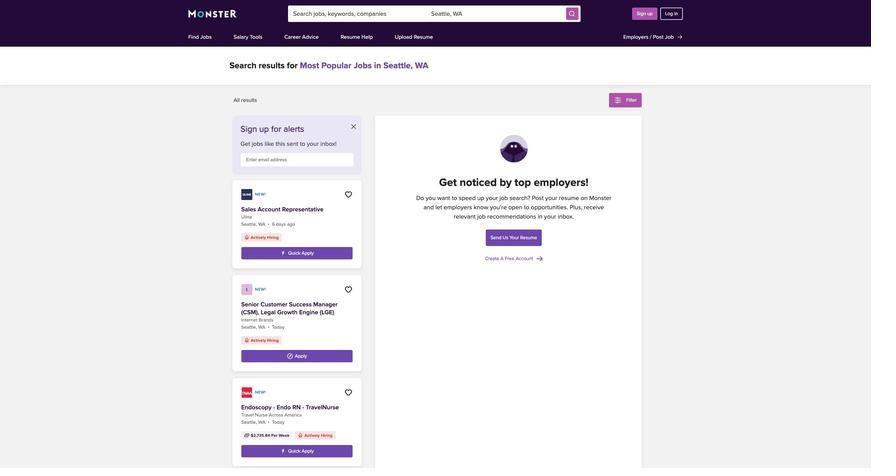 Task type: vqa. For each thing, say whether or not it's contained in the screenshot.
Outside Sales Representative - Base Salary, Uncapped Commissions, And Benefits At Hibu element
no



Task type: describe. For each thing, give the bounding box(es) containing it.
sales account representative at uline element
[[232, 180, 362, 269]]

search image
[[569, 10, 576, 17]]

save this job image
[[344, 191, 353, 199]]

save this job image for endoscopy - endo rn - travelnurse at travel nurse across america element at the bottom left of page
[[344, 389, 353, 397]]

Search jobs, keywords, companies search field
[[288, 5, 426, 22]]

email address email field
[[241, 153, 353, 167]]

save this job image for senior customer success manager (csm), legal growth engine (lge) at internet brands element
[[344, 286, 353, 294]]



Task type: locate. For each thing, give the bounding box(es) containing it.
filter image
[[614, 96, 622, 104]]

1 save this job image from the top
[[344, 286, 353, 294]]

save this job image inside endoscopy - endo rn - travelnurse at travel nurse across america element
[[344, 389, 353, 397]]

close image
[[351, 124, 356, 129]]

Enter location or "remote" search field
[[426, 5, 564, 22]]

1 vertical spatial save this job image
[[344, 389, 353, 397]]

monster image
[[188, 10, 237, 18]]

0 vertical spatial save this job image
[[344, 286, 353, 294]]

uline logo image
[[241, 189, 252, 200]]

endoscopy - endo rn - travelnurse at travel nurse across america element
[[232, 379, 362, 467]]

travel nurse across america logo image
[[241, 387, 252, 398]]

senior customer success manager (csm), legal growth engine (lge) at internet brands element
[[232, 275, 362, 372]]

2 save this job image from the top
[[344, 389, 353, 397]]

save this job image
[[344, 286, 353, 294], [344, 389, 353, 397]]

filter image
[[614, 96, 622, 104]]

save this job image inside senior customer success manager (csm), legal growth engine (lge) at internet brands element
[[344, 286, 353, 294]]



